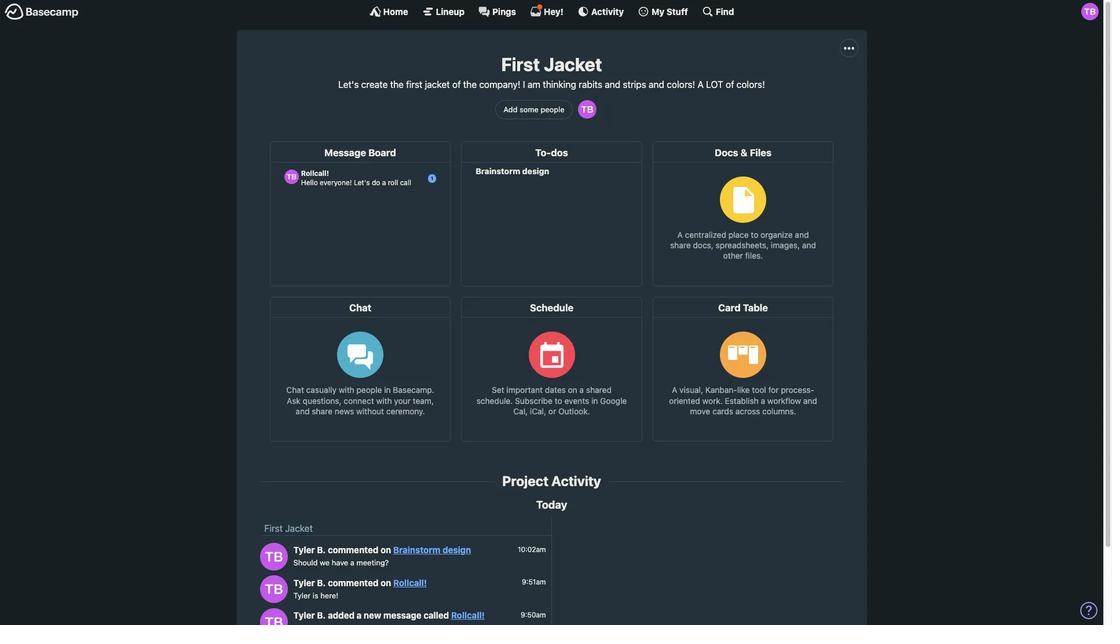 Task type: describe. For each thing, give the bounding box(es) containing it.
company!
[[479, 80, 520, 90]]

1 and from the left
[[605, 80, 620, 90]]

should we have a meeting?
[[293, 559, 389, 568]]

tyler b. commented on rollcall!
[[293, 578, 427, 588]]

commented for brainstorm design
[[328, 545, 378, 556]]

have
[[332, 559, 348, 568]]

design
[[443, 545, 471, 556]]

9:51am element
[[522, 578, 546, 587]]

some
[[520, 105, 539, 114]]

tyler is here!
[[293, 591, 338, 601]]

new
[[364, 611, 381, 621]]

jacket for first jacket
[[285, 524, 313, 534]]

people
[[541, 105, 565, 114]]

here!
[[320, 591, 338, 601]]

tyler for tyler b. commented on rollcall!
[[293, 578, 315, 588]]

i
[[523, 80, 525, 90]]

on for brainstorm
[[381, 545, 391, 556]]

add some people
[[504, 105, 565, 114]]

added
[[328, 611, 355, 621]]

project
[[502, 473, 549, 490]]

first
[[406, 80, 423, 90]]

b. for tyler b. commented on rollcall!
[[317, 578, 326, 588]]

brainstorm
[[393, 545, 440, 556]]

am
[[528, 80, 540, 90]]

rollcall! link for tyler b. added a new message called
[[451, 611, 485, 621]]

tyler for tyler b. commented on brainstorm design
[[293, 545, 315, 556]]

lot
[[706, 80, 723, 90]]

my stuff
[[652, 6, 688, 17]]

find button
[[702, 6, 734, 17]]

b. for tyler b. added a new message called rollcall!
[[317, 611, 326, 621]]

meeting?
[[357, 559, 389, 568]]

project activity
[[502, 473, 601, 490]]

should
[[293, 559, 318, 568]]

a for added
[[357, 611, 362, 621]]

1 vertical spatial activity
[[551, 473, 601, 490]]

strips
[[623, 80, 646, 90]]

9:50am element
[[521, 611, 546, 620]]

rabits
[[579, 80, 602, 90]]

first jacket link
[[264, 524, 313, 534]]

let's
[[338, 80, 359, 90]]

9:50am
[[521, 611, 546, 620]]

1 horizontal spatial rollcall!
[[451, 611, 485, 621]]

hey!
[[544, 6, 564, 17]]

find
[[716, 6, 734, 17]]

tyler for tyler is here!
[[293, 591, 311, 601]]

commented for rollcall!
[[328, 578, 378, 588]]

b. for tyler b. commented on brainstorm design
[[317, 545, 326, 556]]

2 of from the left
[[726, 80, 734, 90]]

activity link
[[577, 6, 624, 17]]

lineup
[[436, 6, 465, 17]]

message
[[383, 611, 422, 621]]

add
[[504, 105, 517, 114]]

0 vertical spatial rollcall!
[[393, 578, 427, 588]]

1 the from the left
[[390, 80, 404, 90]]

a
[[698, 80, 704, 90]]

called
[[424, 611, 449, 621]]

first for first jacket let's create the first jacket of the company! i am thinking rabits and strips and colors! a lot of colors!
[[501, 53, 540, 75]]

jacket
[[425, 80, 450, 90]]



Task type: vqa. For each thing, say whether or not it's contained in the screenshot.
right rollcall!
yes



Task type: locate. For each thing, give the bounding box(es) containing it.
1 vertical spatial first
[[264, 524, 283, 534]]

1 on from the top
[[381, 545, 391, 556]]

thinking
[[543, 80, 576, 90]]

jacket for first jacket let's create the first jacket of the company! i am thinking rabits and strips and colors! a lot of colors!
[[544, 53, 602, 75]]

and
[[605, 80, 620, 90], [649, 80, 664, 90]]

0 vertical spatial on
[[381, 545, 391, 556]]

jacket inside first jacket let's create the first jacket of the company! i am thinking rabits and strips and colors! a lot of colors!
[[544, 53, 602, 75]]

0 horizontal spatial the
[[390, 80, 404, 90]]

on up meeting?
[[381, 545, 391, 556]]

b. up tyler is here!
[[317, 578, 326, 588]]

activity
[[591, 6, 624, 17], [551, 473, 601, 490]]

of right lot
[[726, 80, 734, 90]]

jacket up should
[[285, 524, 313, 534]]

0 vertical spatial rollcall! link
[[393, 578, 427, 588]]

3 b. from the top
[[317, 611, 326, 621]]

1 horizontal spatial the
[[463, 80, 477, 90]]

a right have
[[350, 559, 354, 568]]

b. left added
[[317, 611, 326, 621]]

1 vertical spatial jacket
[[285, 524, 313, 534]]

1 tyler from the top
[[293, 545, 315, 556]]

rollcall! link for tyler b. commented on
[[393, 578, 427, 588]]

today
[[536, 499, 567, 511]]

a left new
[[357, 611, 362, 621]]

brainstorm design link
[[393, 545, 471, 556]]

1 vertical spatial rollcall! link
[[451, 611, 485, 621]]

my
[[652, 6, 665, 17]]

0 horizontal spatial and
[[605, 80, 620, 90]]

2 tyler from the top
[[293, 578, 315, 588]]

activity left the my at the top right of the page
[[591, 6, 624, 17]]

the left 'first'
[[390, 80, 404, 90]]

rollcall! link down brainstorm
[[393, 578, 427, 588]]

1 horizontal spatial first
[[501, 53, 540, 75]]

of right jacket
[[452, 80, 461, 90]]

and right strips
[[649, 80, 664, 90]]

tyler
[[293, 545, 315, 556], [293, 578, 315, 588], [293, 591, 311, 601], [293, 611, 315, 621]]

on
[[381, 545, 391, 556], [381, 578, 391, 588]]

is
[[313, 591, 318, 601]]

a
[[350, 559, 354, 568], [357, 611, 362, 621]]

jacket up thinking
[[544, 53, 602, 75]]

1 horizontal spatial colors!
[[737, 80, 765, 90]]

commented down "should we have a meeting?"
[[328, 578, 378, 588]]

main element
[[0, 0, 1104, 23]]

0 vertical spatial commented
[[328, 545, 378, 556]]

tyler down is
[[293, 611, 315, 621]]

tyler b. commented on brainstorm design
[[293, 545, 471, 556]]

tyler up is
[[293, 578, 315, 588]]

first
[[501, 53, 540, 75], [264, 524, 283, 534]]

rollcall! link right called
[[451, 611, 485, 621]]

rollcall!
[[393, 578, 427, 588], [451, 611, 485, 621]]

1 vertical spatial rollcall!
[[451, 611, 485, 621]]

2 b. from the top
[[317, 578, 326, 588]]

pings
[[492, 6, 516, 17]]

1 vertical spatial on
[[381, 578, 391, 588]]

10:02am
[[518, 546, 546, 554]]

pings button
[[479, 6, 516, 17]]

colors! right lot
[[737, 80, 765, 90]]

tyler black image
[[1081, 3, 1099, 20]]

first jacket
[[264, 524, 313, 534]]

add some people link
[[495, 100, 573, 119]]

0 vertical spatial activity
[[591, 6, 624, 17]]

tyler up should
[[293, 545, 315, 556]]

1 horizontal spatial jacket
[[544, 53, 602, 75]]

1 horizontal spatial and
[[649, 80, 664, 90]]

commented up "should we have a meeting?"
[[328, 545, 378, 556]]

0 horizontal spatial jacket
[[285, 524, 313, 534]]

tyler black image
[[578, 100, 596, 119], [260, 543, 288, 571], [260, 576, 288, 604], [260, 609, 288, 626]]

2 commented from the top
[[328, 578, 378, 588]]

0 vertical spatial b.
[[317, 545, 326, 556]]

0 horizontal spatial of
[[452, 80, 461, 90]]

tyler black image for tyler b. added a new message called rollcall!
[[260, 609, 288, 626]]

tyler b. added a new message called rollcall!
[[293, 611, 485, 621]]

1 of from the left
[[452, 80, 461, 90]]

tyler black image for tyler b. commented on brainstorm design
[[260, 543, 288, 571]]

home link
[[369, 6, 408, 17]]

first for first jacket
[[264, 524, 283, 534]]

2 colors! from the left
[[737, 80, 765, 90]]

and left strips
[[605, 80, 620, 90]]

create
[[361, 80, 388, 90]]

4 tyler from the top
[[293, 611, 315, 621]]

0 vertical spatial first
[[501, 53, 540, 75]]

2 the from the left
[[463, 80, 477, 90]]

1 b. from the top
[[317, 545, 326, 556]]

9:51am
[[522, 578, 546, 587]]

0 horizontal spatial rollcall! link
[[393, 578, 427, 588]]

first inside first jacket let's create the first jacket of the company! i am thinking rabits and strips and colors! a lot of colors!
[[501, 53, 540, 75]]

0 vertical spatial jacket
[[544, 53, 602, 75]]

home
[[383, 6, 408, 17]]

hey! button
[[530, 4, 564, 17]]

the left the company!
[[463, 80, 477, 90]]

0 vertical spatial a
[[350, 559, 354, 568]]

1 vertical spatial commented
[[328, 578, 378, 588]]

lineup link
[[422, 6, 465, 17]]

2 on from the top
[[381, 578, 391, 588]]

jacket
[[544, 53, 602, 75], [285, 524, 313, 534]]

a for have
[[350, 559, 354, 568]]

my stuff button
[[638, 6, 688, 17]]

1 horizontal spatial of
[[726, 80, 734, 90]]

0 horizontal spatial a
[[350, 559, 354, 568]]

3 tyler from the top
[[293, 591, 311, 601]]

tyler left is
[[293, 591, 311, 601]]

0 horizontal spatial first
[[264, 524, 283, 534]]

tyler for tyler b. added a new message called rollcall!
[[293, 611, 315, 621]]

first jacket let's create the first jacket of the company! i am thinking rabits and strips and colors! a lot of colors!
[[338, 53, 765, 90]]

0 horizontal spatial rollcall!
[[393, 578, 427, 588]]

on down meeting?
[[381, 578, 391, 588]]

0 horizontal spatial colors!
[[667, 80, 695, 90]]

on for rollcall!
[[381, 578, 391, 588]]

1 colors! from the left
[[667, 80, 695, 90]]

tyler black image for tyler b. commented on rollcall!
[[260, 576, 288, 604]]

we
[[320, 559, 330, 568]]

switch accounts image
[[5, 3, 79, 21]]

rollcall! down brainstorm
[[393, 578, 427, 588]]

1 vertical spatial a
[[357, 611, 362, 621]]

colors!
[[667, 80, 695, 90], [737, 80, 765, 90]]

of
[[452, 80, 461, 90], [726, 80, 734, 90]]

1 horizontal spatial a
[[357, 611, 362, 621]]

1 commented from the top
[[328, 545, 378, 556]]

b.
[[317, 545, 326, 556], [317, 578, 326, 588], [317, 611, 326, 621]]

colors! left a
[[667, 80, 695, 90]]

2 and from the left
[[649, 80, 664, 90]]

the
[[390, 80, 404, 90], [463, 80, 477, 90]]

10:02am element
[[518, 546, 546, 554]]

commented
[[328, 545, 378, 556], [328, 578, 378, 588]]

rollcall! link
[[393, 578, 427, 588], [451, 611, 485, 621]]

1 vertical spatial b.
[[317, 578, 326, 588]]

activity up today
[[551, 473, 601, 490]]

b. up we
[[317, 545, 326, 556]]

rollcall! right called
[[451, 611, 485, 621]]

stuff
[[667, 6, 688, 17]]

2 vertical spatial b.
[[317, 611, 326, 621]]

activity inside activity link
[[591, 6, 624, 17]]

1 horizontal spatial rollcall! link
[[451, 611, 485, 621]]



